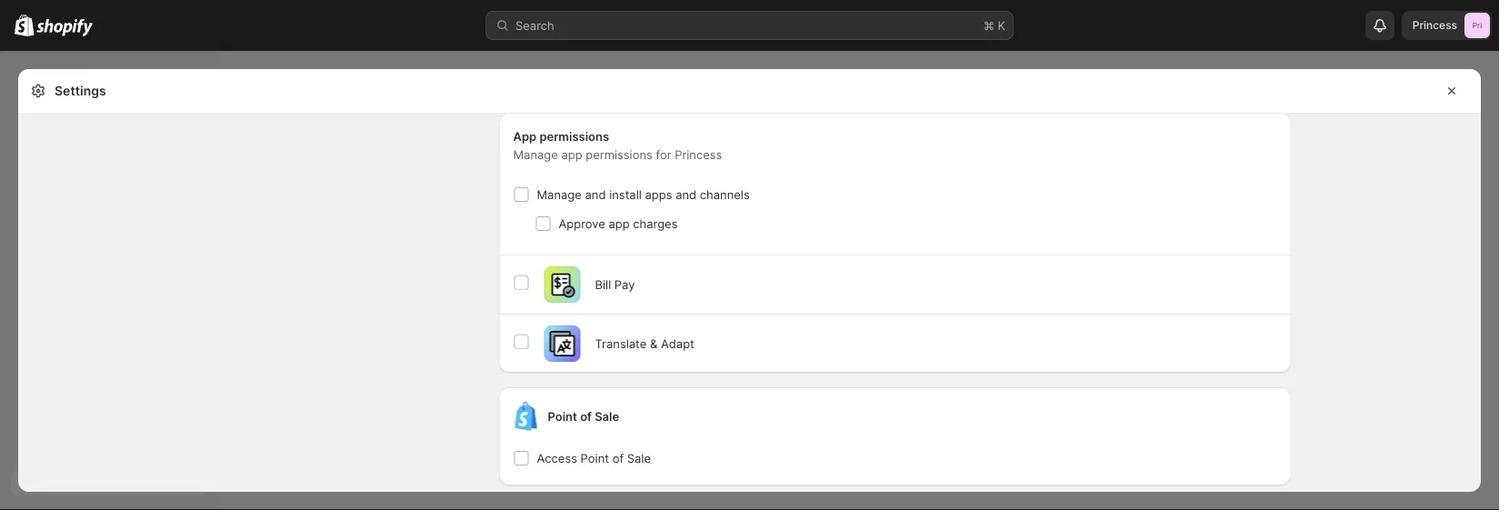 Task type: describe. For each thing, give the bounding box(es) containing it.
point of sale
[[548, 409, 619, 423]]

1 vertical spatial permissions
[[586, 147, 653, 161]]

pay
[[615, 277, 635, 291]]

access
[[537, 451, 577, 465]]

approve
[[559, 216, 605, 231]]

1 vertical spatial of
[[613, 451, 624, 465]]

for
[[656, 147, 672, 161]]

1 horizontal spatial point
[[581, 451, 609, 465]]

approve app charges
[[559, 216, 678, 231]]

app permissions manage app permissions for princess
[[513, 129, 722, 161]]

⌘
[[984, 18, 995, 32]]

0 vertical spatial sale
[[595, 409, 619, 423]]

shopify image
[[37, 19, 93, 37]]

search
[[516, 18, 554, 32]]

1 horizontal spatial app
[[609, 216, 630, 231]]

princess inside app permissions manage app permissions for princess
[[675, 147, 722, 161]]

0 vertical spatial of
[[580, 409, 592, 423]]

shopify image
[[15, 14, 34, 36]]

2 and from the left
[[676, 187, 697, 201]]

bill
[[595, 277, 611, 291]]

1 vertical spatial manage
[[537, 187, 582, 201]]

settings dialog
[[18, 0, 1481, 492]]



Task type: locate. For each thing, give the bounding box(es) containing it.
1 vertical spatial point
[[581, 451, 609, 465]]

adapt
[[661, 336, 695, 351]]

sale right access
[[627, 451, 651, 465]]

k
[[998, 18, 1006, 32]]

app inside app permissions manage app permissions for princess
[[562, 147, 583, 161]]

access point of sale
[[537, 451, 651, 465]]

permissions up the install
[[586, 147, 653, 161]]

apps
[[645, 187, 672, 201]]

permissions
[[540, 129, 609, 143], [586, 147, 653, 161]]

0 vertical spatial princess
[[1413, 19, 1458, 32]]

app
[[513, 129, 537, 143]]

princess left princess image
[[1413, 19, 1458, 32]]

princess image
[[1465, 13, 1490, 38]]

sale
[[595, 409, 619, 423], [627, 451, 651, 465]]

1 horizontal spatial and
[[676, 187, 697, 201]]

and right apps
[[676, 187, 697, 201]]

sale up access point of sale
[[595, 409, 619, 423]]

manage
[[513, 147, 558, 161], [537, 187, 582, 201]]

1 vertical spatial app
[[609, 216, 630, 231]]

install
[[609, 187, 642, 201]]

0 horizontal spatial of
[[580, 409, 592, 423]]

0 vertical spatial permissions
[[540, 129, 609, 143]]

translate & adapt
[[595, 336, 695, 351]]

0 vertical spatial manage
[[513, 147, 558, 161]]

app down the install
[[609, 216, 630, 231]]

dialog
[[1489, 69, 1500, 492]]

1 vertical spatial sale
[[627, 451, 651, 465]]

poslogo image
[[512, 402, 541, 431]]

1 horizontal spatial sale
[[627, 451, 651, 465]]

translate & adapt image
[[544, 326, 581, 362]]

translate
[[595, 336, 647, 351]]

bill pay image
[[544, 266, 581, 303]]

and
[[585, 187, 606, 201], [676, 187, 697, 201]]

0 horizontal spatial app
[[562, 147, 583, 161]]

of up access point of sale
[[580, 409, 592, 423]]

0 horizontal spatial point
[[548, 409, 577, 423]]

0 vertical spatial app
[[562, 147, 583, 161]]

⌘ k
[[984, 18, 1006, 32]]

0 horizontal spatial sale
[[595, 409, 619, 423]]

channels
[[700, 187, 750, 201]]

of
[[580, 409, 592, 423], [613, 451, 624, 465]]

settings
[[55, 83, 106, 99]]

manage inside app permissions manage app permissions for princess
[[513, 147, 558, 161]]

0 vertical spatial point
[[548, 409, 577, 423]]

charges
[[633, 216, 678, 231]]

permissions right app
[[540, 129, 609, 143]]

princess right for
[[675, 147, 722, 161]]

1 horizontal spatial of
[[613, 451, 624, 465]]

point right poslogo
[[548, 409, 577, 423]]

of down point of sale
[[613, 451, 624, 465]]

1 horizontal spatial princess
[[1413, 19, 1458, 32]]

app up approve
[[562, 147, 583, 161]]

princess
[[1413, 19, 1458, 32], [675, 147, 722, 161]]

and left the install
[[585, 187, 606, 201]]

1 vertical spatial princess
[[675, 147, 722, 161]]

0 horizontal spatial princess
[[675, 147, 722, 161]]

manage up approve
[[537, 187, 582, 201]]

app
[[562, 147, 583, 161], [609, 216, 630, 231]]

bill pay
[[595, 277, 635, 291]]

1 and from the left
[[585, 187, 606, 201]]

&
[[650, 336, 658, 351]]

manage and install apps and channels
[[537, 187, 750, 201]]

0 horizontal spatial and
[[585, 187, 606, 201]]

point right access
[[581, 451, 609, 465]]

manage down app
[[513, 147, 558, 161]]

point
[[548, 409, 577, 423], [581, 451, 609, 465]]



Task type: vqa. For each thing, say whether or not it's contained in the screenshot.
bottom app
yes



